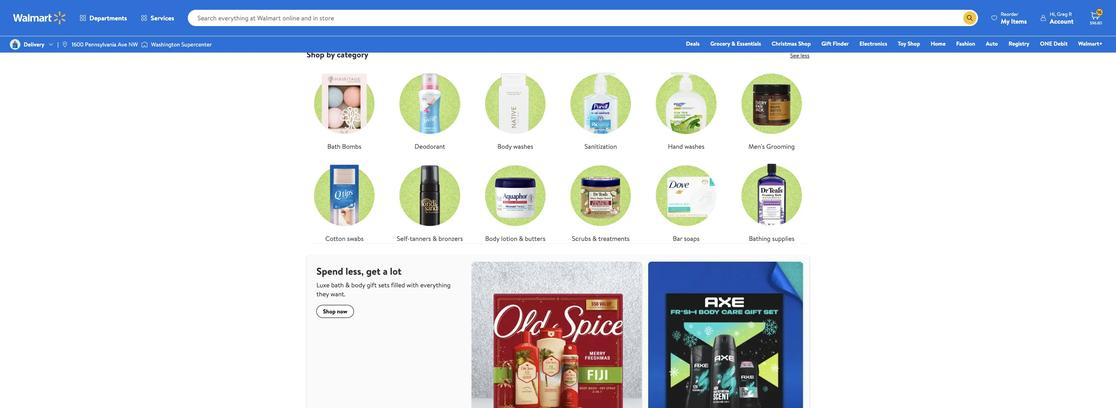 Task type: describe. For each thing, give the bounding box(es) containing it.
walmart+
[[1079, 40, 1103, 48]]

see
[[790, 51, 799, 60]]

supercenter
[[181, 40, 212, 49]]

bar soaps
[[673, 234, 700, 243]]

treatments
[[598, 234, 630, 243]]

body washes link
[[478, 66, 553, 152]]

category
[[337, 49, 368, 60]]

deodorant link
[[392, 66, 468, 152]]

christmas shop
[[772, 40, 811, 48]]

walmart+ link
[[1075, 39, 1107, 48]]

walmart image
[[13, 11, 66, 25]]

home
[[931, 40, 946, 48]]

reorder
[[1001, 10, 1019, 17]]

& inside self-tanners & bronzers link
[[433, 234, 437, 243]]

shop by category
[[307, 49, 368, 60]]

spend
[[317, 264, 343, 278]]

want.
[[331, 290, 346, 299]]

body
[[351, 281, 365, 290]]

ave
[[118, 40, 127, 49]]

lot
[[390, 264, 402, 278]]

grooming
[[767, 142, 795, 151]]

Walmart Site-Wide search field
[[188, 10, 978, 26]]

shop now
[[323, 308, 347, 316]]

one debit
[[1040, 40, 1068, 48]]

less,
[[346, 264, 364, 278]]

auto
[[986, 40, 998, 48]]

finder
[[833, 40, 849, 48]]

sets
[[378, 281, 390, 290]]

bar soaps link
[[649, 158, 724, 244]]

toy
[[898, 40, 906, 48]]

registry
[[1009, 40, 1030, 48]]

& inside grocery & essentials link
[[732, 40, 736, 48]]

get
[[366, 264, 381, 278]]

toy shop link
[[894, 39, 924, 48]]

scrubs
[[572, 234, 591, 243]]

bathing supplies link
[[734, 158, 810, 244]]

home link
[[927, 39, 950, 48]]

they
[[317, 290, 329, 299]]

shop left the by
[[307, 49, 325, 60]]

departments
[[89, 13, 127, 22]]

deals link
[[683, 39, 704, 48]]

tanners
[[410, 234, 431, 243]]

spend less, get a lot luxe bath & body gift sets filled with everything they want.
[[317, 264, 451, 299]]

& inside the spend less, get a lot luxe bath & body gift sets filled with everything they want.
[[345, 281, 350, 290]]

items
[[1011, 17, 1027, 26]]

toy shop
[[898, 40, 920, 48]]

gift finder link
[[818, 39, 853, 48]]

men's
[[749, 142, 765, 151]]

bathing
[[749, 234, 771, 243]]

Search search field
[[188, 10, 978, 26]]

one debit link
[[1037, 39, 1072, 48]]

bronzers
[[439, 234, 463, 243]]

1600 pennsylvania ave nw
[[72, 40, 138, 49]]

swabs
[[347, 234, 364, 243]]

body for body washes
[[498, 142, 512, 151]]

with
[[407, 281, 419, 290]]

hand
[[668, 142, 683, 151]]

self-tanners & bronzers link
[[392, 158, 468, 244]]

shop right toy
[[908, 40, 920, 48]]

& inside the scrubs & treatments link
[[593, 234, 597, 243]]

bath
[[331, 281, 344, 290]]

bath
[[328, 142, 341, 151]]

a
[[383, 264, 388, 278]]

hand washes link
[[649, 66, 724, 152]]

washes for hand washes
[[685, 142, 705, 151]]

self-tanners & bronzers
[[397, 234, 463, 243]]

shop inside 'link'
[[798, 40, 811, 48]]

bath bombs link
[[307, 66, 382, 152]]

cotton
[[325, 234, 346, 243]]

everything
[[420, 281, 451, 290]]

filled
[[391, 281, 405, 290]]



Task type: locate. For each thing, give the bounding box(es) containing it.
christmas shop link
[[768, 39, 815, 48]]

deals
[[686, 40, 700, 48]]

cotton swabs
[[325, 234, 364, 243]]

hand washes
[[668, 142, 705, 151]]

gift
[[822, 40, 832, 48]]

men's grooming
[[749, 142, 795, 151]]

list
[[302, 60, 815, 244]]

search icon image
[[967, 15, 973, 21]]

debit
[[1054, 40, 1068, 48]]

greg
[[1057, 10, 1068, 17]]

 image for 1600 pennsylvania ave nw
[[62, 41, 68, 48]]

washington supercenter
[[151, 40, 212, 49]]

nw
[[129, 40, 138, 49]]

 image
[[141, 40, 148, 49]]

sanitization
[[585, 142, 617, 151]]

christmas
[[772, 40, 797, 48]]

$96.80
[[1090, 20, 1102, 26]]

grocery & essentials
[[710, 40, 761, 48]]

services
[[151, 13, 174, 22]]

bar
[[673, 234, 683, 243]]

lotion
[[501, 234, 518, 243]]

& inside body lotion & butters link
[[519, 234, 524, 243]]

washes
[[513, 142, 533, 151], [685, 142, 705, 151]]

services button
[[134, 8, 181, 28]]

0 horizontal spatial  image
[[10, 39, 20, 50]]

list containing bath bombs
[[302, 60, 815, 244]]

bathing supplies
[[749, 234, 795, 243]]

body for body lotion & butters
[[485, 234, 500, 243]]

by
[[327, 49, 335, 60]]

hi,
[[1050, 10, 1056, 17]]

|
[[57, 40, 59, 49]]

self-
[[397, 234, 410, 243]]

scrubs & treatments
[[572, 234, 630, 243]]

1 vertical spatial body
[[485, 234, 500, 243]]

&
[[732, 40, 736, 48], [433, 234, 437, 243], [519, 234, 524, 243], [593, 234, 597, 243], [345, 281, 350, 290]]

0 horizontal spatial washes
[[513, 142, 533, 151]]

& right bath
[[345, 281, 350, 290]]

shop
[[798, 40, 811, 48], [908, 40, 920, 48], [307, 49, 325, 60], [323, 308, 336, 316]]

 image right |
[[62, 41, 68, 48]]

body washes
[[498, 142, 533, 151]]

hi, greg r account
[[1050, 10, 1074, 26]]

body lotion & butters link
[[478, 158, 553, 244]]

pennsylvania
[[85, 40, 116, 49]]

grocery
[[710, 40, 730, 48]]

shop up less
[[798, 40, 811, 48]]

electronics
[[860, 40, 888, 48]]

2 washes from the left
[[685, 142, 705, 151]]

scrubs & treatments link
[[563, 158, 639, 244]]

registry link
[[1005, 39, 1033, 48]]

& right grocery
[[732, 40, 736, 48]]

supplies
[[772, 234, 795, 243]]

& right tanners
[[433, 234, 437, 243]]

delivery
[[24, 40, 44, 49]]

 image for delivery
[[10, 39, 20, 50]]

1600
[[72, 40, 84, 49]]

one
[[1040, 40, 1053, 48]]

1 washes from the left
[[513, 142, 533, 151]]

shop left now at the left of the page
[[323, 308, 336, 316]]

account
[[1050, 17, 1074, 26]]

1 horizontal spatial  image
[[62, 41, 68, 48]]

essentials
[[737, 40, 761, 48]]

& right "scrubs"
[[593, 234, 597, 243]]

reorder my items
[[1001, 10, 1027, 26]]

1 horizontal spatial washes
[[685, 142, 705, 151]]

luxe
[[317, 281, 330, 290]]

 image left delivery
[[10, 39, 20, 50]]

departments button
[[73, 8, 134, 28]]

body lotion & butters
[[485, 234, 546, 243]]

fashion link
[[953, 39, 979, 48]]

& right lotion
[[519, 234, 524, 243]]

less
[[801, 51, 810, 60]]

washes for body washes
[[513, 142, 533, 151]]

 image
[[10, 39, 20, 50], [62, 41, 68, 48]]

bombs
[[342, 142, 362, 151]]

gift
[[367, 281, 377, 290]]

butters
[[525, 234, 546, 243]]

see less button
[[790, 51, 810, 60]]

my
[[1001, 17, 1010, 26]]

now
[[337, 308, 347, 316]]

0 vertical spatial body
[[498, 142, 512, 151]]

r
[[1069, 10, 1072, 17]]

see less
[[790, 51, 810, 60]]

grocery & essentials link
[[707, 39, 765, 48]]

cotton swabs link
[[307, 158, 382, 244]]

sanitization link
[[563, 66, 639, 152]]

bath bombs
[[328, 142, 362, 151]]

auto link
[[982, 39, 1002, 48]]



Task type: vqa. For each thing, say whether or not it's contained in the screenshot.
list item containing Assembly
no



